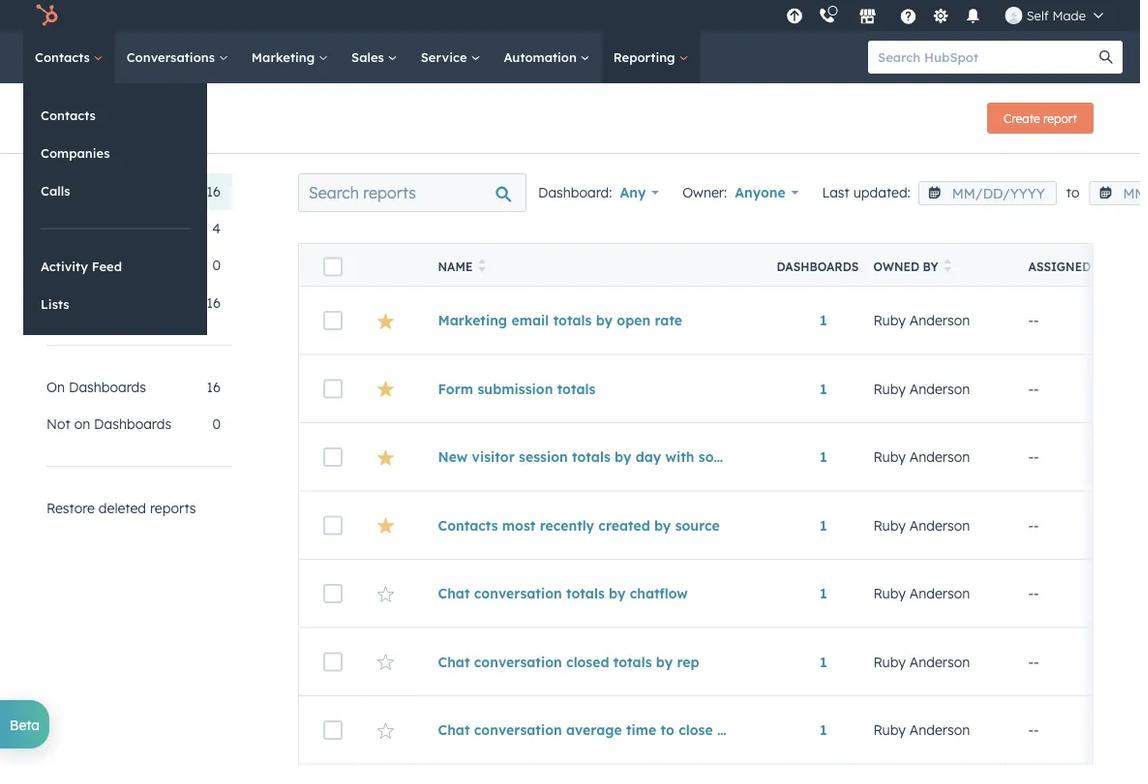Task type: describe. For each thing, give the bounding box(es) containing it.
closed
[[567, 653, 610, 670]]

anderson for chat conversation closed totals by rep
[[910, 653, 971, 670]]

press to sort. image for name
[[479, 259, 486, 272]]

0 vertical spatial source
[[699, 448, 744, 465]]

press to sort. element for owned by
[[945, 259, 952, 275]]

reporting link
[[602, 31, 701, 83]]

-- for chat conversation totals by chatflow
[[1029, 585, 1040, 602]]

Search HubSpot search field
[[869, 41, 1106, 74]]

1 mm/dd/yyyy text field from the left
[[919, 181, 1057, 205]]

by down chatflow on the bottom of page
[[656, 653, 673, 670]]

ruby anderson for chat conversation average time to close by rep
[[874, 722, 971, 738]]

service link
[[409, 31, 492, 83]]

custom reports
[[46, 257, 146, 274]]

calling icon button
[[811, 3, 844, 28]]

name button
[[415, 244, 754, 286]]

my reports
[[46, 183, 116, 200]]

session
[[519, 448, 568, 465]]

saved
[[46, 294, 86, 311]]

3 -- from the top
[[1029, 448, 1040, 465]]

time
[[627, 722, 657, 738]]

anderson for new visitor session totals by day with source breakdown
[[910, 448, 971, 465]]

1 button for form submission totals
[[820, 380, 828, 397]]

create
[[1004, 111, 1041, 125]]

self made
[[1027, 7, 1087, 23]]

owned by
[[874, 260, 939, 274]]

ruby anderson for new visitor session totals by day with source breakdown
[[874, 448, 971, 465]]

ruby anderson for marketing email totals by open rate
[[874, 312, 971, 329]]

2 contacts link from the top
[[23, 97, 207, 134]]

2 vertical spatial contacts
[[438, 517, 498, 534]]

report
[[1044, 111, 1078, 125]]

lists
[[41, 296, 69, 312]]

beta button
[[0, 700, 49, 749]]

anyone
[[735, 184, 786, 201]]

from
[[90, 294, 120, 311]]

last updated:
[[823, 184, 911, 201]]

name
[[438, 260, 473, 274]]

marketplaces button
[[848, 0, 889, 31]]

1 for form submission totals
[[820, 380, 828, 397]]

restore deleted reports button
[[35, 490, 232, 527]]

chatflow
[[630, 585, 688, 602]]

chat conversation average time to close by rep
[[438, 722, 761, 738]]

calling icon image
[[819, 8, 836, 25]]

reports
[[46, 105, 122, 129]]

feed
[[92, 258, 122, 274]]

made
[[1053, 7, 1087, 23]]

-- for marketing email totals by open rate
[[1029, 312, 1040, 329]]

ruby for marketing email totals by open rate
[[874, 312, 906, 329]]

ruby for new visitor session totals by day with source breakdown
[[874, 448, 906, 465]]

automation
[[504, 49, 581, 65]]

owner:
[[683, 184, 728, 201]]

new visitor session totals by day with source breakdown 1
[[438, 448, 828, 465]]

chat for chat conversation average time to close by rep
[[438, 722, 470, 738]]

press to sort. element for name
[[479, 259, 486, 275]]

ruby for form submission totals
[[874, 380, 906, 397]]

chat conversation average time to close by rep button
[[438, 722, 761, 738]]

anderson for chat conversation average time to close by rep
[[910, 722, 971, 738]]

search button
[[1091, 41, 1123, 74]]

reports inside restore deleted reports button
[[150, 500, 196, 517]]

0 vertical spatial to
[[1067, 184, 1080, 201]]

ruby anderson image
[[1006, 7, 1023, 24]]

saved from library
[[46, 294, 165, 311]]

rate
[[655, 312, 683, 329]]

upgrade link
[[783, 5, 807, 26]]

activity feed
[[41, 258, 122, 274]]

1 button for new visitor session totals by day with source breakdown
[[820, 448, 828, 465]]

1 for marketing email totals by open rate
[[820, 312, 828, 329]]

marketing email totals by open rate
[[438, 312, 683, 329]]

reports for my reports
[[69, 183, 116, 200]]

1 for chat conversation average time to close by rep
[[820, 722, 828, 738]]

service
[[421, 49, 471, 65]]

ruby anderson for form submission totals
[[874, 380, 971, 397]]

anderson for form submission totals
[[910, 380, 971, 397]]

settings image
[[933, 8, 950, 26]]

2 0 from the top
[[213, 415, 221, 432]]

breakdown
[[748, 448, 824, 465]]

-- for chat conversation average time to close by rep
[[1029, 722, 1040, 738]]

self
[[1027, 7, 1050, 23]]

calls link
[[23, 172, 207, 209]]

0 horizontal spatial to
[[661, 722, 675, 738]]

1 for contacts most recently created by source
[[820, 517, 828, 534]]

on
[[74, 415, 90, 432]]

conversations link
[[115, 31, 240, 83]]

contacts menu
[[23, 83, 207, 335]]

conversation for average
[[474, 722, 562, 738]]

2 mm/dd/yyyy text field from the left
[[1090, 181, 1141, 205]]

visitor
[[472, 448, 515, 465]]

new visitor session totals by day with source breakdown button
[[438, 448, 824, 465]]

activity
[[41, 258, 88, 274]]

create report
[[1004, 111, 1078, 125]]

hubspot image
[[35, 4, 58, 27]]

on
[[46, 379, 65, 396]]

totals for conversation
[[567, 585, 605, 602]]

beta
[[10, 716, 40, 733]]

most
[[502, 517, 536, 534]]

assigned button
[[1006, 244, 1141, 286]]

ruby anderson for chat conversation totals by chatflow
[[874, 585, 971, 602]]

close
[[679, 722, 713, 738]]

1 0 from the top
[[213, 257, 221, 274]]

marketing for marketing email totals by open rate
[[438, 312, 508, 329]]

search image
[[1100, 50, 1114, 64]]

conversations
[[127, 49, 219, 65]]

self made button
[[994, 0, 1116, 31]]

with
[[666, 448, 695, 465]]

restore deleted reports
[[46, 500, 196, 517]]

2 vertical spatial dashboards
[[94, 415, 172, 432]]

day
[[636, 448, 662, 465]]

marketing for marketing
[[252, 49, 319, 65]]

favorites
[[46, 220, 106, 237]]

anyone button
[[735, 179, 800, 206]]

16 for on dashboards
[[207, 379, 221, 396]]

ruby anderson for chat conversation closed totals by rep
[[874, 653, 971, 670]]

assigned
[[1029, 260, 1092, 274]]

automation link
[[492, 31, 602, 83]]

my
[[46, 183, 66, 200]]

contacts most recently created by source
[[438, 517, 720, 534]]

custom
[[46, 257, 96, 274]]

deleted
[[99, 500, 146, 517]]

chat conversation closed totals by rep button
[[438, 653, 731, 670]]



Task type: vqa. For each thing, say whether or not it's contained in the screenshot.
the leftmost 'Menu'
no



Task type: locate. For each thing, give the bounding box(es) containing it.
5 ruby from the top
[[874, 585, 906, 602]]

contacts inside menu
[[41, 107, 96, 123]]

totals up chat conversation closed totals by rep button
[[567, 585, 605, 602]]

2 vertical spatial 16
[[207, 379, 221, 396]]

6 1 button from the top
[[820, 653, 828, 670]]

contacts link
[[23, 31, 115, 83], [23, 97, 207, 134]]

conversation for closed
[[474, 653, 562, 670]]

1 vertical spatial contacts
[[41, 107, 96, 123]]

1 vertical spatial conversation
[[474, 653, 562, 670]]

contacts most recently created by source button
[[438, 517, 731, 534]]

7 ruby anderson from the top
[[874, 722, 971, 738]]

dashboard:
[[538, 184, 613, 201]]

0 horizontal spatial press to sort. element
[[479, 259, 486, 275]]

contacts left the most
[[438, 517, 498, 534]]

conversation left closed
[[474, 653, 562, 670]]

dashboards up not on dashboards
[[69, 379, 146, 396]]

by left chatflow on the bottom of page
[[609, 585, 626, 602]]

1 vertical spatial to
[[661, 722, 675, 738]]

rep right close in the bottom right of the page
[[738, 722, 761, 738]]

1 horizontal spatial marketing
[[438, 312, 508, 329]]

0 vertical spatial rep
[[677, 653, 700, 670]]

companies
[[41, 145, 110, 161]]

1 button for chat conversation totals by chatflow
[[820, 585, 828, 602]]

2 anderson from the top
[[910, 380, 971, 397]]

form submission totals
[[438, 380, 596, 397]]

dashboards down the last
[[777, 260, 859, 274]]

companies link
[[23, 135, 207, 171]]

anderson
[[910, 312, 971, 329], [910, 380, 971, 397], [910, 448, 971, 465], [910, 517, 971, 534], [910, 585, 971, 602], [910, 653, 971, 670], [910, 722, 971, 738]]

4 1 button from the top
[[820, 517, 828, 534]]

contacts link up companies link
[[23, 97, 207, 134]]

0 vertical spatial 16
[[207, 183, 221, 200]]

1 conversation from the top
[[474, 585, 562, 602]]

1 button for contacts most recently created by source
[[820, 517, 828, 534]]

press to sort. element inside owned by button
[[945, 259, 952, 275]]

3 16 from the top
[[207, 379, 221, 396]]

anderson for contacts most recently created by source
[[910, 517, 971, 534]]

1 vertical spatial source
[[676, 517, 720, 534]]

form submission totals button
[[438, 380, 731, 397]]

1 ruby from the top
[[874, 312, 906, 329]]

totals right closed
[[614, 653, 652, 670]]

0 vertical spatial marketing
[[252, 49, 319, 65]]

marketing link
[[240, 31, 340, 83]]

conversation for totals
[[474, 585, 562, 602]]

ruby for chat conversation average time to close by rep
[[874, 722, 906, 738]]

1 for chat conversation closed totals by rep
[[820, 653, 828, 670]]

6 1 from the top
[[820, 653, 828, 670]]

contacts up 'companies'
[[41, 107, 96, 123]]

2 ruby from the top
[[874, 380, 906, 397]]

1 horizontal spatial to
[[1067, 184, 1080, 201]]

1 16 from the top
[[207, 183, 221, 200]]

by left open
[[596, 312, 613, 329]]

press to sort. image inside owned by button
[[945, 259, 952, 272]]

0 vertical spatial conversation
[[474, 585, 562, 602]]

2 1 from the top
[[820, 380, 828, 397]]

3 1 button from the top
[[820, 448, 828, 465]]

to right time
[[661, 722, 675, 738]]

0 vertical spatial contacts
[[35, 49, 94, 65]]

conversation down the most
[[474, 585, 562, 602]]

7 ruby from the top
[[874, 722, 906, 738]]

1 vertical spatial rep
[[738, 722, 761, 738]]

1 horizontal spatial rep
[[738, 722, 761, 738]]

mm/dd/yyyy text field down create
[[919, 181, 1057, 205]]

totals
[[554, 312, 592, 329], [558, 380, 596, 397], [572, 448, 611, 465], [567, 585, 605, 602], [614, 653, 652, 670]]

2 chat from the top
[[438, 653, 470, 670]]

to
[[1067, 184, 1080, 201], [661, 722, 675, 738]]

0 vertical spatial reports
[[69, 183, 116, 200]]

4 anderson from the top
[[910, 517, 971, 534]]

ruby for contacts most recently created by source
[[874, 517, 906, 534]]

chat conversation closed totals by rep
[[438, 653, 700, 670]]

2 16 from the top
[[207, 294, 221, 311]]

restore
[[46, 500, 95, 517]]

4 ruby anderson from the top
[[874, 517, 971, 534]]

6 ruby anderson from the top
[[874, 653, 971, 670]]

chat conversation totals by chatflow
[[438, 585, 688, 602]]

reports up lists link at the top left of the page
[[99, 257, 146, 274]]

by right close in the bottom right of the page
[[718, 722, 734, 738]]

1 vertical spatial 16
[[207, 294, 221, 311]]

3 1 from the top
[[820, 448, 828, 465]]

press to sort. image for owned by
[[945, 259, 952, 272]]

owned
[[874, 260, 920, 274]]

press to sort. element right name
[[479, 259, 486, 275]]

1 button for chat conversation average time to close by rep
[[820, 722, 828, 738]]

library
[[124, 294, 165, 311]]

dashboards
[[777, 260, 859, 274], [69, 379, 146, 396], [94, 415, 172, 432]]

contacts down hubspot link
[[35, 49, 94, 65]]

1 horizontal spatial mm/dd/yyyy text field
[[1090, 181, 1141, 205]]

4 1 from the top
[[820, 517, 828, 534]]

1 button
[[820, 312, 828, 329], [820, 380, 828, 397], [820, 448, 828, 465], [820, 517, 828, 534], [820, 585, 828, 602], [820, 653, 828, 670], [820, 722, 828, 738]]

-- for form submission totals
[[1029, 380, 1040, 397]]

notifications button
[[958, 0, 990, 31]]

totals right session at bottom left
[[572, 448, 611, 465]]

3 chat from the top
[[438, 722, 470, 738]]

contacts link down hubspot link
[[23, 31, 115, 83]]

reports right my
[[69, 183, 116, 200]]

rep up close in the bottom right of the page
[[677, 653, 700, 670]]

5 1 from the top
[[820, 585, 828, 602]]

2 vertical spatial chat
[[438, 722, 470, 738]]

notifications image
[[965, 9, 983, 26]]

5 anderson from the top
[[910, 585, 971, 602]]

new
[[438, 448, 468, 465]]

ruby for chat conversation closed totals by rep
[[874, 653, 906, 670]]

1 1 button from the top
[[820, 312, 828, 329]]

press to sort. image right owned by
[[945, 259, 952, 272]]

0 horizontal spatial press to sort. image
[[479, 259, 486, 272]]

1 vertical spatial contacts link
[[23, 97, 207, 134]]

1 contacts link from the top
[[23, 31, 115, 83]]

by right owned
[[924, 260, 939, 274]]

0 vertical spatial dashboards
[[777, 260, 859, 274]]

on dashboards
[[46, 379, 146, 396]]

chat
[[438, 585, 470, 602], [438, 653, 470, 670], [438, 722, 470, 738]]

marketing email totals by open rate button
[[438, 312, 731, 329]]

6 -- from the top
[[1029, 653, 1040, 670]]

created
[[599, 517, 651, 534]]

press to sort. element right owned by
[[945, 259, 952, 275]]

4
[[212, 220, 221, 237]]

7 -- from the top
[[1029, 722, 1040, 738]]

2 conversation from the top
[[474, 653, 562, 670]]

0 vertical spatial 0
[[213, 257, 221, 274]]

-- for contacts most recently created by source
[[1029, 517, 1040, 534]]

marketing left sales
[[252, 49, 319, 65]]

1 vertical spatial 0
[[213, 415, 221, 432]]

ruby anderson for contacts most recently created by source
[[874, 517, 971, 534]]

1 button for chat conversation closed totals by rep
[[820, 653, 828, 670]]

2 vertical spatial conversation
[[474, 722, 562, 738]]

1 press to sort. element from the left
[[479, 259, 486, 275]]

1 horizontal spatial press to sort. image
[[945, 259, 952, 272]]

press to sort. element inside name button
[[479, 259, 486, 275]]

-- for chat conversation closed totals by rep
[[1029, 653, 1040, 670]]

any
[[620, 184, 646, 201]]

0
[[213, 257, 221, 274], [213, 415, 221, 432]]

reports banner
[[46, 97, 1094, 134]]

1 1 from the top
[[820, 312, 828, 329]]

chat for chat conversation closed totals by rep
[[438, 653, 470, 670]]

source down with
[[676, 517, 720, 534]]

1 anderson from the top
[[910, 312, 971, 329]]

3 conversation from the top
[[474, 722, 562, 738]]

press to sort. element
[[479, 259, 486, 275], [945, 259, 952, 275]]

totals right submission
[[558, 380, 596, 397]]

1 chat from the top
[[438, 585, 470, 602]]

4 -- from the top
[[1029, 517, 1040, 534]]

not on dashboards
[[46, 415, 172, 432]]

0 horizontal spatial marketing
[[252, 49, 319, 65]]

marketplaces image
[[860, 9, 877, 26]]

press to sort. image
[[479, 259, 486, 272], [945, 259, 952, 272]]

marketing down name
[[438, 312, 508, 329]]

MM/DD/YYYY text field
[[919, 181, 1057, 205], [1090, 181, 1141, 205]]

chat conversation totals by chatflow button
[[438, 585, 731, 602]]

mm/dd/yyyy text field up assigned button
[[1090, 181, 1141, 205]]

1 vertical spatial chat
[[438, 653, 470, 670]]

activity feed link
[[23, 248, 207, 285]]

lists link
[[23, 286, 207, 323]]

reports for custom reports
[[99, 257, 146, 274]]

self made menu
[[781, 0, 1118, 31]]

2 vertical spatial reports
[[150, 500, 196, 517]]

recently
[[540, 517, 595, 534]]

7 1 button from the top
[[820, 722, 828, 738]]

by right created
[[655, 517, 671, 534]]

dashboards right on
[[94, 415, 172, 432]]

7 1 from the top
[[820, 722, 828, 738]]

reports right deleted
[[150, 500, 196, 517]]

open
[[617, 312, 651, 329]]

chat for chat conversation totals by chatflow
[[438, 585, 470, 602]]

5 -- from the top
[[1029, 585, 1040, 602]]

calls
[[41, 183, 70, 199]]

0 vertical spatial contacts link
[[23, 31, 115, 83]]

average
[[567, 722, 622, 738]]

form
[[438, 380, 474, 397]]

upgrade image
[[787, 8, 804, 26]]

to up assigned button
[[1067, 184, 1080, 201]]

owned by button
[[851, 244, 1006, 286]]

0 horizontal spatial rep
[[677, 653, 700, 670]]

0 horizontal spatial mm/dd/yyyy text field
[[919, 181, 1057, 205]]

3 ruby anderson from the top
[[874, 448, 971, 465]]

help button
[[893, 0, 926, 31]]

not
[[46, 415, 70, 432]]

submission
[[478, 380, 553, 397]]

6 anderson from the top
[[910, 653, 971, 670]]

Search reports search field
[[298, 173, 527, 212]]

1 vertical spatial dashboards
[[69, 379, 146, 396]]

1 press to sort. image from the left
[[479, 259, 486, 272]]

2 ruby anderson from the top
[[874, 380, 971, 397]]

create report link
[[988, 103, 1094, 134]]

3 ruby from the top
[[874, 448, 906, 465]]

2 press to sort. image from the left
[[945, 259, 952, 272]]

anderson for chat conversation totals by chatflow
[[910, 585, 971, 602]]

totals for submission
[[558, 380, 596, 397]]

1 -- from the top
[[1029, 312, 1040, 329]]

ruby anderson
[[874, 312, 971, 329], [874, 380, 971, 397], [874, 448, 971, 465], [874, 517, 971, 534], [874, 585, 971, 602], [874, 653, 971, 670], [874, 722, 971, 738]]

2 press to sort. element from the left
[[945, 259, 952, 275]]

rep
[[677, 653, 700, 670], [738, 722, 761, 738]]

6 ruby from the top
[[874, 653, 906, 670]]

-
[[1029, 312, 1034, 329], [1034, 312, 1040, 329], [1029, 380, 1034, 397], [1034, 380, 1040, 397], [1029, 448, 1034, 465], [1034, 448, 1040, 465], [1029, 517, 1034, 534], [1034, 517, 1040, 534], [1029, 585, 1034, 602], [1034, 585, 1040, 602], [1029, 653, 1034, 670], [1034, 653, 1040, 670], [1029, 722, 1034, 738], [1034, 722, 1040, 738]]

conversation left the average
[[474, 722, 562, 738]]

totals right email
[[554, 312, 592, 329]]

source
[[699, 448, 744, 465], [676, 517, 720, 534]]

last
[[823, 184, 850, 201]]

16 for saved from library
[[207, 294, 221, 311]]

anderson for marketing email totals by open rate
[[910, 312, 971, 329]]

1 vertical spatial marketing
[[438, 312, 508, 329]]

4 ruby from the top
[[874, 517, 906, 534]]

16 for my reports
[[207, 183, 221, 200]]

1 vertical spatial reports
[[99, 257, 146, 274]]

2 1 button from the top
[[820, 380, 828, 397]]

0 vertical spatial chat
[[438, 585, 470, 602]]

ruby for chat conversation totals by chatflow
[[874, 585, 906, 602]]

source right with
[[699, 448, 744, 465]]

5 ruby anderson from the top
[[874, 585, 971, 602]]

help image
[[900, 9, 918, 26]]

press to sort. image inside name button
[[479, 259, 486, 272]]

1 ruby anderson from the top
[[874, 312, 971, 329]]

2 -- from the top
[[1029, 380, 1040, 397]]

5 1 button from the top
[[820, 585, 828, 602]]

1 for chat conversation totals by chatflow
[[820, 585, 828, 602]]

settings link
[[929, 5, 954, 26]]

7 anderson from the top
[[910, 722, 971, 738]]

press to sort. image right name
[[479, 259, 486, 272]]

1 button for marketing email totals by open rate
[[820, 312, 828, 329]]

hubspot link
[[23, 4, 73, 27]]

1 horizontal spatial press to sort. element
[[945, 259, 952, 275]]

--
[[1029, 312, 1040, 329], [1029, 380, 1040, 397], [1029, 448, 1040, 465], [1029, 517, 1040, 534], [1029, 585, 1040, 602], [1029, 653, 1040, 670], [1029, 722, 1040, 738]]

1
[[820, 312, 828, 329], [820, 380, 828, 397], [820, 448, 828, 465], [820, 517, 828, 534], [820, 585, 828, 602], [820, 653, 828, 670], [820, 722, 828, 738]]

by inside button
[[924, 260, 939, 274]]

reporting
[[614, 49, 679, 65]]

by left day
[[615, 448, 632, 465]]

updated:
[[854, 184, 911, 201]]

3 anderson from the top
[[910, 448, 971, 465]]

totals for email
[[554, 312, 592, 329]]

any button
[[620, 179, 660, 206]]



